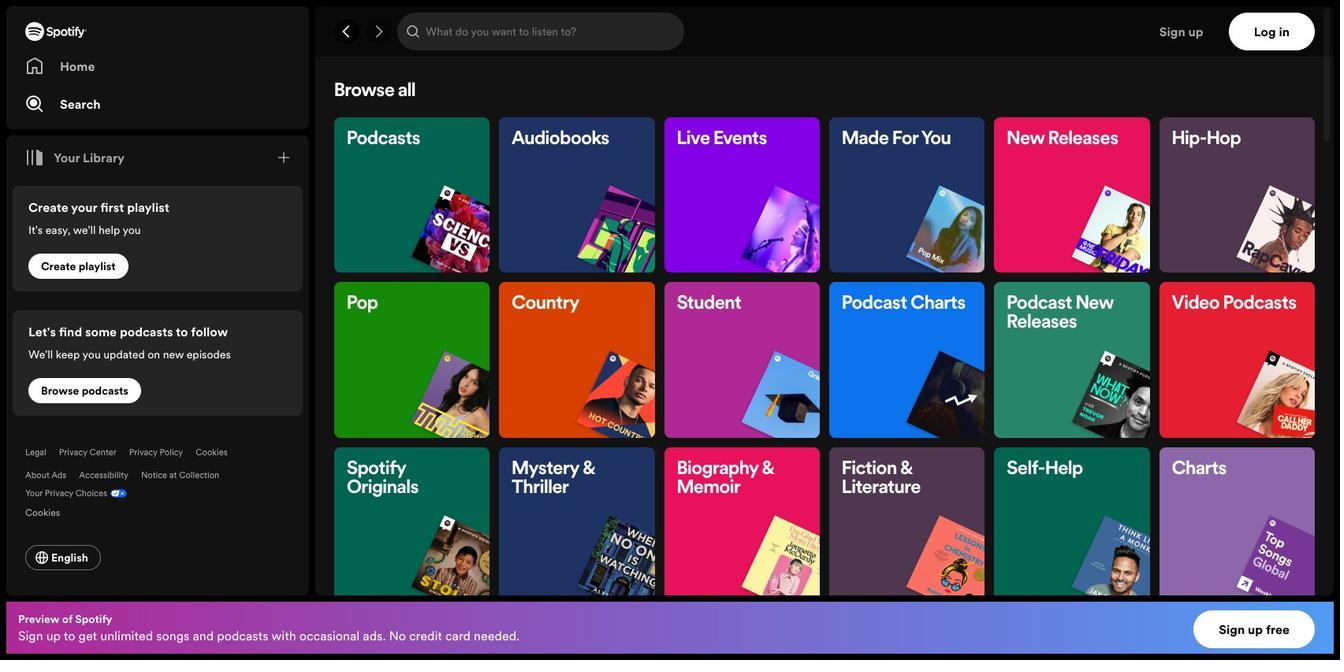Task type: locate. For each thing, give the bounding box(es) containing it.
0 vertical spatial create
[[28, 199, 68, 216]]

playlist inside the create playlist button
[[79, 259, 116, 274]]

1 vertical spatial to
[[64, 628, 75, 645]]

your inside button
[[54, 149, 80, 166]]

cookies link down your privacy choices
[[25, 503, 73, 520]]

1 vertical spatial spotify
[[75, 612, 112, 628]]

mystery & thriller
[[512, 460, 595, 498]]

about ads link
[[25, 470, 66, 482]]

cookies
[[196, 447, 228, 459], [25, 506, 60, 520]]

needed.
[[474, 628, 520, 645]]

1 podcast from the left
[[842, 295, 907, 314]]

you for first
[[122, 222, 141, 238]]

1 horizontal spatial browse
[[334, 82, 395, 101]]

accessibility link
[[79, 470, 128, 482]]

0 horizontal spatial cookies
[[25, 506, 60, 520]]

self-
[[1007, 460, 1045, 479]]

privacy
[[59, 447, 87, 459], [129, 447, 157, 459], [45, 488, 73, 500]]

legal
[[25, 447, 46, 459]]

playlist
[[127, 199, 169, 216], [79, 259, 116, 274]]

up inside "preview of spotify sign up to get unlimited songs and podcasts with occasional ads. no credit card needed."
[[46, 628, 61, 645]]

it's
[[28, 222, 43, 238]]

podcast new releases
[[1007, 295, 1114, 333]]

create down easy,
[[41, 259, 76, 274]]

for
[[892, 130, 919, 149]]

you right help at top left
[[122, 222, 141, 238]]

up inside sign up button
[[1188, 23, 1203, 40]]

1 & from the left
[[583, 460, 595, 479]]

2 horizontal spatial sign
[[1219, 621, 1245, 639]]

first
[[100, 199, 124, 216]]

1 horizontal spatial spotify
[[347, 460, 406, 479]]

fiction
[[842, 460, 897, 479]]

browse down keep
[[41, 383, 79, 399]]

releases
[[1048, 130, 1118, 149], [1007, 314, 1077, 333]]

podcasts inside "preview of spotify sign up to get unlimited songs and podcasts with occasional ads. no credit card needed."
[[217, 628, 268, 645]]

sign inside "preview of spotify sign up to get unlimited songs and podcasts with occasional ads. no credit card needed."
[[18, 628, 43, 645]]

free
[[1266, 621, 1290, 639]]

your
[[54, 149, 80, 166], [25, 488, 43, 500]]

privacy up notice
[[129, 447, 157, 459]]

0 vertical spatial browse
[[334, 82, 395, 101]]

you inside let's find some podcasts to follow we'll keep you updated on new episodes
[[82, 347, 101, 363]]

0 horizontal spatial your
[[25, 488, 43, 500]]

privacy center link
[[59, 447, 116, 459]]

biography
[[677, 460, 759, 479]]

create inside create your first playlist it's easy, we'll help you
[[28, 199, 68, 216]]

podcasts right and
[[217, 628, 268, 645]]

create for playlist
[[41, 259, 76, 274]]

get
[[79, 628, 97, 645]]

you right keep
[[82, 347, 101, 363]]

about
[[25, 470, 49, 482]]

0 horizontal spatial &
[[583, 460, 595, 479]]

thriller
[[512, 479, 569, 498]]

create inside the create playlist button
[[41, 259, 76, 274]]

podcasts up on
[[120, 323, 173, 341]]

playlist right the first
[[127, 199, 169, 216]]

you inside create your first playlist it's easy, we'll help you
[[122, 222, 141, 238]]

browse inside main element
[[41, 383, 79, 399]]

& inside the mystery & thriller
[[583, 460, 595, 479]]

1 vertical spatial new
[[1076, 295, 1114, 314]]

on
[[148, 347, 160, 363]]

podcasts inside let's find some podcasts to follow we'll keep you updated on new episodes
[[120, 323, 173, 341]]

up left log at the top right of page
[[1188, 23, 1203, 40]]

ads
[[51, 470, 66, 482]]

spotify inside spotify originals
[[347, 460, 406, 479]]

podcasts right video
[[1223, 295, 1297, 314]]

to inside "preview of spotify sign up to get unlimited songs and podcasts with occasional ads. no credit card needed."
[[64, 628, 75, 645]]

with
[[271, 628, 296, 645]]

create
[[28, 199, 68, 216], [41, 259, 76, 274]]

country
[[512, 295, 580, 314]]

privacy up ads
[[59, 447, 87, 459]]

0 vertical spatial charts
[[911, 295, 966, 314]]

3 & from the left
[[901, 460, 912, 479]]

your library button
[[19, 142, 131, 173]]

1 horizontal spatial playlist
[[127, 199, 169, 216]]

up inside sign up free button
[[1248, 621, 1263, 639]]

releases inside "new releases" link
[[1048, 130, 1118, 149]]

playlist down help at top left
[[79, 259, 116, 274]]

1 horizontal spatial cookies
[[196, 447, 228, 459]]

up for sign up free
[[1248, 621, 1263, 639]]

up left the of
[[46, 628, 61, 645]]

1 vertical spatial releases
[[1007, 314, 1077, 333]]

up left free
[[1248, 621, 1263, 639]]

your down about
[[25, 488, 43, 500]]

& inside biography & memoir
[[762, 460, 774, 479]]

& right biography
[[762, 460, 774, 479]]

spotify originals
[[347, 460, 419, 498]]

podcasts inside browse podcasts link
[[82, 383, 128, 399]]

podcast new releases link
[[994, 282, 1176, 456]]

cookies up collection
[[196, 447, 228, 459]]

0 horizontal spatial you
[[82, 347, 101, 363]]

podcasts down updated
[[82, 383, 128, 399]]

0 vertical spatial cookies link
[[196, 447, 228, 459]]

to up "new"
[[176, 323, 188, 341]]

browse left all
[[334, 82, 395, 101]]

main element
[[6, 6, 309, 596]]

0 horizontal spatial cookies link
[[25, 503, 73, 520]]

0 horizontal spatial charts
[[911, 295, 966, 314]]

at
[[169, 470, 177, 482]]

0 vertical spatial cookies
[[196, 447, 228, 459]]

new
[[1007, 130, 1045, 149], [1076, 295, 1114, 314]]

0 vertical spatial new
[[1007, 130, 1045, 149]]

charts
[[911, 295, 966, 314], [1172, 460, 1227, 479]]

podcast inside podcast new releases
[[1007, 295, 1072, 314]]

2 horizontal spatial &
[[901, 460, 912, 479]]

video
[[1172, 295, 1220, 314]]

sign up free
[[1219, 621, 1290, 639]]

preview of spotify sign up to get unlimited songs and podcasts with occasional ads. no credit card needed.
[[18, 612, 520, 645]]

& right mystery
[[583, 460, 595, 479]]

browse for browse podcasts
[[41, 383, 79, 399]]

browse
[[334, 82, 395, 101], [41, 383, 79, 399]]

0 horizontal spatial browse
[[41, 383, 79, 399]]

cookies down your privacy choices
[[25, 506, 60, 520]]

podcasts
[[120, 323, 173, 341], [82, 383, 128, 399], [217, 628, 268, 645]]

1 vertical spatial browse
[[41, 383, 79, 399]]

to left get
[[64, 628, 75, 645]]

1 vertical spatial create
[[41, 259, 76, 274]]

browse all
[[334, 82, 416, 101]]

0 horizontal spatial up
[[46, 628, 61, 645]]

new releases
[[1007, 130, 1118, 149]]

events
[[714, 130, 767, 149]]

up for sign up
[[1188, 23, 1203, 40]]

browse podcasts link
[[28, 378, 141, 404]]

1 horizontal spatial cookies link
[[196, 447, 228, 459]]

0 vertical spatial podcasts
[[120, 323, 173, 341]]

ads.
[[363, 628, 386, 645]]

choices
[[75, 488, 107, 500]]

create playlist button
[[28, 254, 128, 279]]

2 horizontal spatial up
[[1248, 621, 1263, 639]]

0 vertical spatial to
[[176, 323, 188, 341]]

2 & from the left
[[762, 460, 774, 479]]

sign inside top bar and user menu element
[[1159, 23, 1185, 40]]

0 horizontal spatial sign
[[18, 628, 43, 645]]

no
[[389, 628, 406, 645]]

1 horizontal spatial you
[[122, 222, 141, 238]]

1 horizontal spatial new
[[1076, 295, 1114, 314]]

& right the fiction
[[901, 460, 912, 479]]

help
[[99, 222, 120, 238]]

sign up free button
[[1194, 611, 1315, 649]]

0 vertical spatial spotify
[[347, 460, 406, 479]]

sign up button
[[1153, 13, 1229, 50]]

help
[[1045, 460, 1083, 479]]

0 vertical spatial releases
[[1048, 130, 1118, 149]]

up
[[1188, 23, 1203, 40], [1248, 621, 1263, 639], [46, 628, 61, 645]]

create up easy,
[[28, 199, 68, 216]]

1 horizontal spatial to
[[176, 323, 188, 341]]

hip-
[[1172, 130, 1207, 149]]

all
[[398, 82, 416, 101]]

0 horizontal spatial to
[[64, 628, 75, 645]]

1 vertical spatial charts
[[1172, 460, 1227, 479]]

1 vertical spatial your
[[25, 488, 43, 500]]

policy
[[160, 447, 183, 459]]

0 vertical spatial your
[[54, 149, 80, 166]]

podcasts down browse all
[[347, 130, 420, 149]]

& inside fiction & literature
[[901, 460, 912, 479]]

1 horizontal spatial sign
[[1159, 23, 1185, 40]]

none search field inside top bar and user menu element
[[397, 13, 684, 50]]

songs
[[156, 628, 189, 645]]

1 vertical spatial you
[[82, 347, 101, 363]]

create your first playlist it's easy, we'll help you
[[28, 199, 169, 238]]

spotify originals link
[[334, 448, 516, 621]]

1 horizontal spatial up
[[1188, 23, 1203, 40]]

cookies link
[[196, 447, 228, 459], [25, 503, 73, 520]]

podcasts
[[347, 130, 420, 149], [1223, 295, 1297, 314]]

1 vertical spatial podcasts
[[1223, 295, 1297, 314]]

0 vertical spatial playlist
[[127, 199, 169, 216]]

1 horizontal spatial &
[[762, 460, 774, 479]]

1 horizontal spatial your
[[54, 149, 80, 166]]

sign for sign up free
[[1219, 621, 1245, 639]]

cookies link up collection
[[196, 447, 228, 459]]

you
[[122, 222, 141, 238], [82, 347, 101, 363]]

made for you
[[842, 130, 951, 149]]

0 horizontal spatial spotify
[[75, 612, 112, 628]]

your left library on the top left
[[54, 149, 80, 166]]

1 horizontal spatial podcast
[[1007, 295, 1072, 314]]

&
[[583, 460, 595, 479], [762, 460, 774, 479], [901, 460, 912, 479]]

0 horizontal spatial podcast
[[842, 295, 907, 314]]

1 vertical spatial podcasts
[[82, 383, 128, 399]]

podcast charts link
[[829, 282, 1011, 456]]

preview
[[18, 612, 59, 628]]

some
[[85, 323, 117, 341]]

0 vertical spatial podcasts
[[347, 130, 420, 149]]

0 horizontal spatial playlist
[[79, 259, 116, 274]]

browse podcasts
[[41, 383, 128, 399]]

None search field
[[397, 13, 684, 50]]

we'll
[[28, 347, 53, 363]]

mystery & thriller link
[[499, 448, 681, 621]]

0 vertical spatial you
[[122, 222, 141, 238]]

1 vertical spatial playlist
[[79, 259, 116, 274]]

0 horizontal spatial new
[[1007, 130, 1045, 149]]

go forward image
[[372, 25, 385, 38]]

live events link
[[664, 117, 846, 291]]

2 podcast from the left
[[1007, 295, 1072, 314]]

privacy for privacy center
[[59, 447, 87, 459]]

biography & memoir link
[[664, 448, 846, 621]]

2 vertical spatial podcasts
[[217, 628, 268, 645]]



Task type: describe. For each thing, give the bounding box(es) containing it.
& for biography
[[762, 460, 774, 479]]

and
[[193, 628, 214, 645]]

made for you link
[[829, 117, 1011, 291]]

your privacy choices button
[[25, 488, 107, 500]]

student
[[677, 295, 742, 314]]

live
[[677, 130, 710, 149]]

to inside let's find some podcasts to follow we'll keep you updated on new episodes
[[176, 323, 188, 341]]

0 horizontal spatial podcasts
[[347, 130, 420, 149]]

home link
[[25, 50, 290, 82]]

your for your privacy choices
[[25, 488, 43, 500]]

keep
[[56, 347, 80, 363]]

about ads
[[25, 470, 66, 482]]

occasional
[[299, 628, 360, 645]]

& for fiction
[[901, 460, 912, 479]]

podcast for podcast charts
[[842, 295, 907, 314]]

country link
[[499, 282, 681, 456]]

library
[[83, 149, 125, 166]]

hop
[[1207, 130, 1241, 149]]

let's
[[28, 323, 56, 341]]

spotify inside "preview of spotify sign up to get unlimited songs and podcasts with occasional ads. no credit card needed."
[[75, 612, 112, 628]]

privacy down ads
[[45, 488, 73, 500]]

your library
[[54, 149, 125, 166]]

audiobooks
[[512, 130, 609, 149]]

What do you want to listen to? field
[[397, 13, 684, 50]]

& for mystery
[[583, 460, 595, 479]]

1 horizontal spatial charts
[[1172, 460, 1227, 479]]

browse for browse all
[[334, 82, 395, 101]]

1 horizontal spatial podcasts
[[1223, 295, 1297, 314]]

playlist inside create your first playlist it's easy, we'll help you
[[127, 199, 169, 216]]

live events
[[677, 130, 767, 149]]

card
[[445, 628, 471, 645]]

legal link
[[25, 447, 46, 459]]

spotify image
[[25, 22, 87, 41]]

you for some
[[82, 347, 101, 363]]

sign for sign up
[[1159, 23, 1185, 40]]

memoir
[[677, 479, 741, 498]]

hip-hop
[[1172, 130, 1241, 149]]

california consumer privacy act (ccpa) opt-out icon image
[[107, 488, 127, 503]]

1 vertical spatial cookies
[[25, 506, 60, 520]]

releases inside podcast new releases
[[1007, 314, 1077, 333]]

video podcasts link
[[1159, 282, 1340, 456]]

browse all element
[[334, 82, 1340, 661]]

self-help link
[[994, 448, 1176, 621]]

podcast for podcast new releases
[[1007, 295, 1072, 314]]

we'll
[[73, 222, 96, 238]]

hip-hop link
[[1159, 117, 1340, 291]]

create for your
[[28, 199, 68, 216]]

privacy for privacy policy
[[129, 447, 157, 459]]

credit
[[409, 628, 442, 645]]

you
[[921, 130, 951, 149]]

podcasts link
[[334, 117, 516, 291]]

log in button
[[1229, 13, 1315, 50]]

literature
[[842, 479, 921, 498]]

originals
[[347, 479, 419, 498]]

pop link
[[334, 282, 516, 456]]

unlimited
[[100, 628, 153, 645]]

privacy policy link
[[129, 447, 183, 459]]

log
[[1254, 23, 1276, 40]]

updated
[[103, 347, 145, 363]]

new inside podcast new releases
[[1076, 295, 1114, 314]]

english button
[[25, 546, 101, 571]]

log in
[[1254, 23, 1290, 40]]

fiction & literature
[[842, 460, 921, 498]]

pop
[[347, 295, 378, 314]]

english
[[51, 550, 88, 566]]

in
[[1279, 23, 1290, 40]]

made
[[842, 130, 889, 149]]

notice at collection link
[[141, 470, 219, 482]]

follow
[[191, 323, 228, 341]]

fiction & literature link
[[829, 448, 1011, 621]]

collection
[[179, 470, 219, 482]]

biography & memoir
[[677, 460, 774, 498]]

mystery
[[512, 460, 579, 479]]

new releases link
[[994, 117, 1176, 291]]

go back image
[[341, 25, 353, 38]]

center
[[90, 447, 116, 459]]

top bar and user menu element
[[315, 6, 1334, 57]]

1 vertical spatial cookies link
[[25, 503, 73, 520]]

charts link
[[1159, 448, 1340, 621]]

sign up
[[1159, 23, 1203, 40]]

find
[[59, 323, 82, 341]]

self-help
[[1007, 460, 1083, 479]]

home
[[60, 58, 95, 75]]

new
[[163, 347, 184, 363]]

your
[[71, 199, 97, 216]]

of
[[62, 612, 72, 628]]

notice at collection
[[141, 470, 219, 482]]

let's find some podcasts to follow we'll keep you updated on new episodes
[[28, 323, 231, 363]]

create playlist
[[41, 259, 116, 274]]

your privacy choices
[[25, 488, 107, 500]]

video podcasts
[[1172, 295, 1297, 314]]

your for your library
[[54, 149, 80, 166]]

podcast charts
[[842, 295, 966, 314]]



Task type: vqa. For each thing, say whether or not it's contained in the screenshot.
the Center
yes



